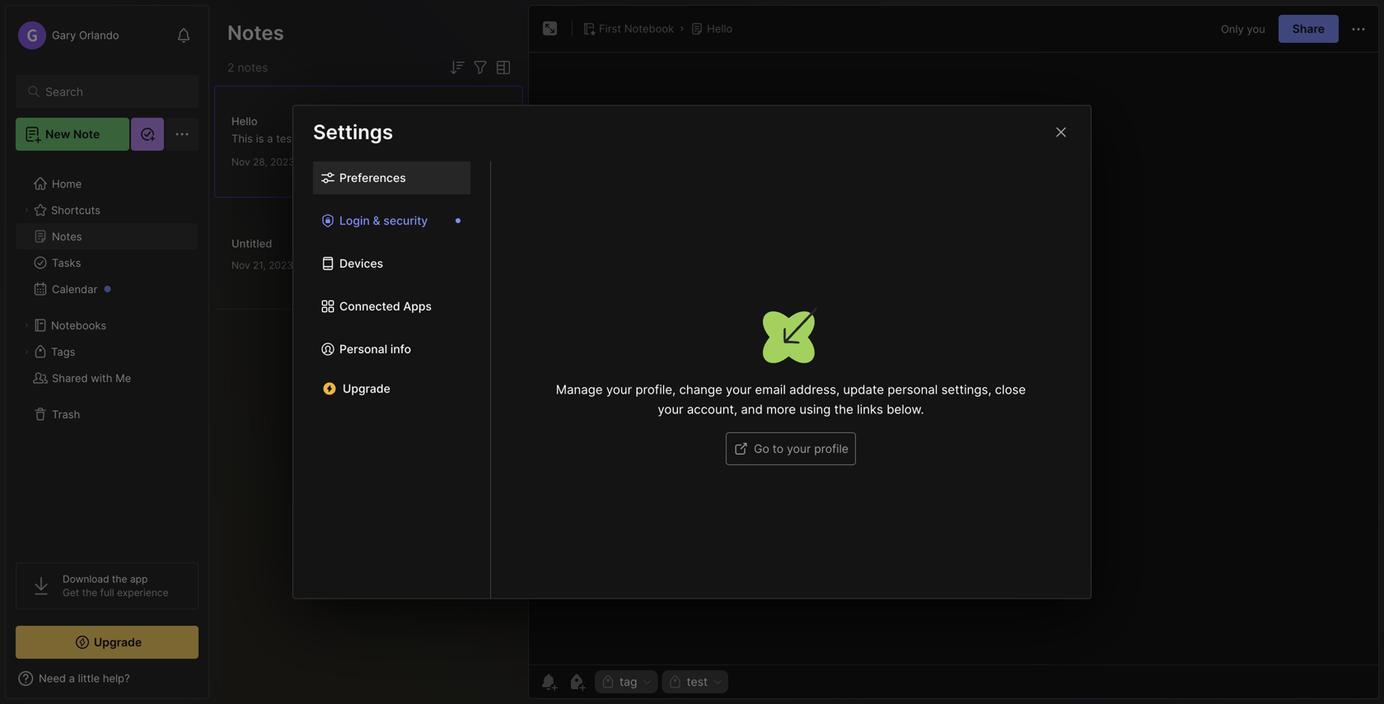 Task type: describe. For each thing, give the bounding box(es) containing it.
preferences
[[340, 171, 406, 185]]

email
[[755, 383, 786, 397]]

expand note image
[[541, 19, 560, 39]]

0 vertical spatial notes
[[227, 21, 284, 45]]

info
[[391, 342, 411, 356]]

Note Editor text field
[[529, 52, 1379, 665]]

your down profile,
[[658, 402, 684, 417]]

profile
[[814, 442, 849, 456]]

security
[[383, 214, 428, 228]]

shared with me link
[[16, 365, 198, 391]]

your up the and
[[726, 383, 752, 397]]

tasks button
[[16, 250, 198, 276]]

settings
[[313, 120, 393, 144]]

upgrade button inside "main" element
[[16, 626, 199, 659]]

shortcuts button
[[16, 197, 198, 223]]

none search field inside "main" element
[[45, 82, 177, 101]]

download
[[63, 574, 109, 586]]

note window element
[[528, 5, 1379, 700]]

experience
[[117, 587, 169, 599]]

only
[[1221, 22, 1244, 35]]

download the app get the full experience
[[63, 574, 169, 599]]

first notebook button
[[579, 17, 678, 40]]

profile,
[[636, 383, 676, 397]]

0 horizontal spatial test
[[276, 132, 296, 145]]

apps
[[403, 300, 432, 314]]

hello inside button
[[707, 22, 733, 35]]

go to your profile button
[[733, 441, 849, 458]]

app
[[130, 574, 148, 586]]

notebooks link
[[16, 312, 198, 339]]

close
[[995, 383, 1026, 397]]

close image
[[1052, 122, 1071, 142]]

test inside test button
[[687, 675, 708, 689]]

your inside button
[[787, 442, 811, 456]]

devices
[[340, 257, 383, 271]]

21,
[[253, 260, 266, 272]]

expand tags image
[[21, 347, 31, 357]]

using
[[800, 402, 831, 417]]

main element
[[0, 0, 214, 705]]

go to your profile
[[754, 442, 849, 456]]

tasks
[[52, 256, 81, 269]]

notebook
[[624, 22, 674, 35]]

notes inside tree
[[52, 230, 82, 243]]

share button
[[1279, 15, 1339, 43]]

add a reminder image
[[539, 672, 559, 692]]

tags
[[51, 345, 75, 358]]

more
[[766, 402, 796, 417]]

home
[[52, 177, 82, 190]]

update
[[843, 383, 884, 397]]

me
[[115, 372, 131, 385]]

the inside manage your profile, change your email address, update personal settings, close your account, and more using the links below.
[[834, 402, 854, 417]]

you
[[1247, 22, 1266, 35]]

address,
[[790, 383, 840, 397]]

home link
[[16, 171, 199, 197]]

upgrade inside "main" element
[[94, 636, 142, 650]]

new
[[45, 127, 70, 141]]

a
[[267, 132, 273, 145]]

your left profile,
[[606, 383, 632, 397]]

expand notebooks image
[[21, 321, 31, 330]]

1 vertical spatial test
[[340, 156, 358, 168]]

note
[[73, 127, 100, 141]]

shortcuts
[[51, 204, 100, 217]]

tab list containing preferences
[[293, 162, 491, 599]]

tag inside button
[[620, 675, 637, 689]]



Task type: locate. For each thing, give the bounding box(es) containing it.
1 horizontal spatial tag
[[620, 675, 637, 689]]

1 horizontal spatial upgrade button
[[313, 376, 471, 402]]

hello right notebook
[[707, 22, 733, 35]]

Search text field
[[45, 84, 177, 100]]

notebooks
[[51, 319, 106, 332]]

first notebook
[[599, 22, 674, 35]]

nov 28, 2023
[[232, 156, 295, 168]]

2023 for nov 28, 2023
[[270, 156, 295, 168]]

this is a test
[[232, 132, 296, 145]]

2 horizontal spatial the
[[834, 402, 854, 417]]

0 horizontal spatial upgrade
[[94, 636, 142, 650]]

1 vertical spatial 2023
[[269, 260, 293, 272]]

new note
[[45, 127, 100, 141]]

upgrade down personal
[[343, 382, 391, 396]]

the
[[834, 402, 854, 417], [112, 574, 127, 586], [82, 587, 97, 599]]

upgrade down full in the left bottom of the page
[[94, 636, 142, 650]]

tree containing home
[[6, 161, 208, 548]]

trash link
[[16, 401, 198, 428]]

0 vertical spatial upgrade button
[[313, 376, 471, 402]]

tag button
[[595, 671, 658, 694]]

untitled
[[232, 237, 272, 250]]

2023 right 21,
[[269, 260, 293, 272]]

nov 21, 2023
[[232, 260, 293, 272]]

28,
[[253, 156, 268, 168]]

None search field
[[45, 82, 177, 101]]

1 vertical spatial tag
[[620, 675, 637, 689]]

0 horizontal spatial hello
[[232, 115, 258, 128]]

trash
[[52, 408, 80, 421]]

add tag image
[[567, 672, 587, 692]]

1 horizontal spatial hello
[[707, 22, 733, 35]]

go
[[754, 442, 770, 456]]

2023 for nov 21, 2023
[[269, 260, 293, 272]]

tag
[[309, 156, 324, 168], [620, 675, 637, 689]]

links
[[857, 402, 883, 417]]

1 horizontal spatial notes
[[227, 21, 284, 45]]

shared
[[52, 372, 88, 385]]

1 vertical spatial nov
[[232, 260, 250, 272]]

1 horizontal spatial test
[[340, 156, 358, 168]]

2 notes
[[227, 61, 268, 75]]

nov left 28,
[[232, 156, 250, 168]]

shared with me
[[52, 372, 131, 385]]

hello
[[707, 22, 733, 35], [232, 115, 258, 128]]

1 horizontal spatial upgrade
[[343, 382, 391, 396]]

0 vertical spatial hello
[[707, 22, 733, 35]]

hello up the this
[[232, 115, 258, 128]]

test right tag button
[[687, 675, 708, 689]]

manage
[[556, 383, 603, 397]]

your
[[606, 383, 632, 397], [726, 383, 752, 397], [658, 402, 684, 417], [787, 442, 811, 456]]

notes up the tasks in the left of the page
[[52, 230, 82, 243]]

change
[[679, 383, 723, 397]]

tree inside "main" element
[[6, 161, 208, 548]]

get
[[63, 587, 79, 599]]

0 horizontal spatial notes
[[52, 230, 82, 243]]

notes
[[238, 61, 268, 75]]

test right a
[[276, 132, 296, 145]]

nov for nov 28, 2023
[[232, 156, 250, 168]]

0 horizontal spatial upgrade button
[[16, 626, 199, 659]]

1 vertical spatial the
[[112, 574, 127, 586]]

0 vertical spatial test
[[276, 132, 296, 145]]

login
[[340, 214, 370, 228]]

upgrade
[[343, 382, 391, 396], [94, 636, 142, 650]]

test
[[276, 132, 296, 145], [340, 156, 358, 168], [687, 675, 708, 689]]

is
[[256, 132, 264, 145]]

test button
[[662, 671, 729, 694]]

notes link
[[16, 223, 198, 250]]

connected apps
[[340, 300, 432, 314]]

upgrade inside tab list
[[343, 382, 391, 396]]

2 nov from the top
[[232, 260, 250, 272]]

0 horizontal spatial tag
[[309, 156, 324, 168]]

personal info
[[340, 342, 411, 356]]

0 vertical spatial the
[[834, 402, 854, 417]]

nov for nov 21, 2023
[[232, 260, 250, 272]]

your right to on the bottom right of the page
[[787, 442, 811, 456]]

2 horizontal spatial test
[[687, 675, 708, 689]]

settings,
[[942, 383, 992, 397]]

0 vertical spatial upgrade
[[343, 382, 391, 396]]

tag right add tag icon
[[620, 675, 637, 689]]

personal
[[340, 342, 387, 356]]

2 vertical spatial the
[[82, 587, 97, 599]]

this
[[232, 132, 253, 145]]

&
[[373, 214, 380, 228]]

1 horizontal spatial the
[[112, 574, 127, 586]]

tag down settings
[[309, 156, 324, 168]]

upgrade button down full in the left bottom of the page
[[16, 626, 199, 659]]

calendar button
[[16, 276, 198, 302]]

tab list
[[293, 162, 491, 599]]

0 vertical spatial tag
[[309, 156, 324, 168]]

the up full in the left bottom of the page
[[112, 574, 127, 586]]

2 vertical spatial test
[[687, 675, 708, 689]]

nov
[[232, 156, 250, 168], [232, 260, 250, 272]]

tree
[[6, 161, 208, 548]]

nov left 21,
[[232, 260, 250, 272]]

1 vertical spatial upgrade button
[[16, 626, 199, 659]]

only you
[[1221, 22, 1266, 35]]

upgrade button
[[313, 376, 471, 402], [16, 626, 199, 659]]

2
[[227, 61, 234, 75]]

1 vertical spatial notes
[[52, 230, 82, 243]]

account,
[[687, 402, 738, 417]]

with
[[91, 372, 112, 385]]

notes up notes
[[227, 21, 284, 45]]

0 horizontal spatial the
[[82, 587, 97, 599]]

the down download at the left bottom
[[82, 587, 97, 599]]

0 vertical spatial 2023
[[270, 156, 295, 168]]

connected
[[340, 300, 400, 314]]

2023 right 28,
[[270, 156, 295, 168]]

manage your profile, change your email address, update personal settings, close your account, and more using the links below.
[[556, 383, 1026, 417]]

1 nov from the top
[[232, 156, 250, 168]]

test up the preferences
[[340, 156, 358, 168]]

tags button
[[16, 339, 198, 365]]

personal
[[888, 383, 938, 397]]

upgrade button down info on the left of page
[[313, 376, 471, 402]]

notes
[[227, 21, 284, 45], [52, 230, 82, 243]]

upgrade button inside tab list
[[313, 376, 471, 402]]

0 vertical spatial nov
[[232, 156, 250, 168]]

below.
[[887, 402, 924, 417]]

calendar
[[52, 283, 97, 296]]

2023
[[270, 156, 295, 168], [269, 260, 293, 272]]

share
[[1293, 22, 1325, 36]]

and
[[741, 402, 763, 417]]

login & security
[[340, 214, 428, 228]]

full
[[100, 587, 114, 599]]

hello button
[[687, 17, 736, 40]]

the left the links
[[834, 402, 854, 417]]

1 vertical spatial hello
[[232, 115, 258, 128]]

1 vertical spatial upgrade
[[94, 636, 142, 650]]

to
[[773, 442, 784, 456]]

first
[[599, 22, 621, 35]]



Task type: vqa. For each thing, say whether or not it's contained in the screenshot.
home link on the left of the page
yes



